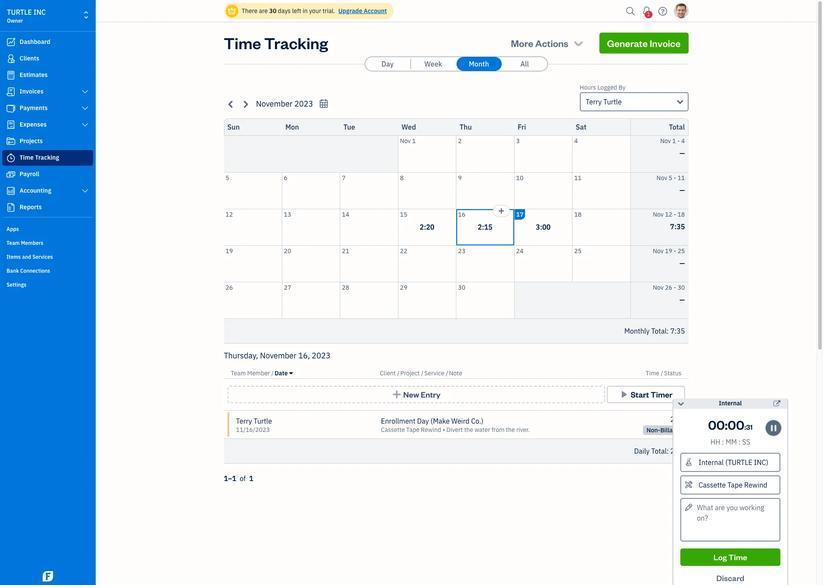 Task type: vqa. For each thing, say whether or not it's contained in the screenshot.
1st 00 from right
yes



Task type: describe. For each thing, give the bounding box(es) containing it.
reports link
[[2, 200, 93, 215]]

chart image
[[6, 187, 16, 195]]

1–1 of 1
[[224, 474, 253, 483]]

11 inside nov 5 - 11 —
[[678, 174, 685, 182]]

chevrondown image
[[572, 37, 584, 49]]

nov for nov 1
[[400, 137, 411, 145]]

invoice image
[[6, 87, 16, 96]]

main element
[[0, 0, 117, 585]]

4 inside nov 1 - 4 —
[[681, 137, 685, 145]]

31
[[746, 422, 753, 432]]

24
[[516, 247, 523, 255]]

3:00
[[536, 223, 551, 231]]

more actions
[[511, 37, 568, 49]]

26 inside button
[[226, 283, 233, 291]]

— for nov 1 - 4 —
[[680, 149, 685, 157]]

nov for nov 12 - 18 7:35
[[653, 210, 664, 218]]

start
[[631, 389, 649, 399]]

week
[[424, 60, 442, 68]]

thu
[[460, 123, 472, 131]]

10
[[516, 174, 523, 182]]

open in new window image
[[773, 398, 780, 409]]

chevron large down image for accounting
[[81, 187, 89, 194]]

member
[[247, 369, 270, 377]]

month link
[[456, 57, 502, 71]]

5 inside button
[[226, 174, 229, 182]]

14 button
[[340, 209, 398, 245]]

accounting
[[20, 187, 51, 194]]

date
[[275, 369, 288, 377]]

11 button
[[573, 172, 630, 209]]

1 button
[[640, 2, 654, 20]]

7
[[342, 174, 346, 182]]

1 vertical spatial 7:35
[[670, 327, 685, 335]]

7 button
[[340, 172, 398, 209]]

1 / from the left
[[271, 369, 274, 377]]

divert
[[446, 426, 463, 434]]

26 button
[[224, 282, 282, 318]]

day inside enrollment day ( make weird co. ) cassette tape rewind • divert the water from the river.
[[417, 417, 429, 425]]

thursday,
[[224, 351, 258, 361]]

project
[[400, 369, 420, 377]]

18 inside nov 12 - 18 7:35
[[678, 210, 685, 218]]

13
[[284, 210, 291, 218]]

- for nov 19 - 25 —
[[674, 247, 676, 255]]

2:20
[[420, 223, 434, 231]]

project link
[[400, 369, 421, 377]]

project image
[[6, 137, 16, 146]]

6 button
[[282, 172, 340, 209]]

2 the from the left
[[506, 426, 515, 434]]

time down there on the top of page
[[224, 33, 261, 53]]

19 inside button
[[226, 247, 233, 255]]

all
[[520, 60, 529, 68]]

What are you working on? text field
[[680, 498, 780, 542]]

bank connections
[[7, 268, 50, 274]]

2 00 from the left
[[728, 416, 744, 433]]

services
[[32, 254, 53, 260]]

plus image
[[392, 390, 402, 399]]

11 inside "button"
[[574, 174, 582, 182]]

turtle for terry turtle
[[603, 97, 622, 106]]

4 / from the left
[[446, 369, 448, 377]]

are
[[259, 7, 268, 15]]

24 button
[[514, 246, 572, 282]]

freshbooks image
[[41, 571, 55, 582]]

29 button
[[398, 282, 456, 318]]

status
[[664, 369, 681, 377]]

logged
[[597, 84, 617, 91]]

2 / from the left
[[397, 369, 400, 377]]

client / project / service / note
[[380, 369, 462, 377]]

hh : mm : ss
[[711, 438, 750, 446]]

chevron large down image for invoices
[[81, 88, 89, 95]]

Add a client or project text field
[[681, 454, 780, 471]]

members
[[21, 240, 43, 246]]

upgrade account link
[[337, 7, 387, 15]]

nov for nov 5 - 11 —
[[657, 174, 667, 182]]

Add a service text field
[[681, 476, 780, 494]]

total for monthly total
[[651, 327, 667, 335]]

18 button
[[573, 209, 630, 245]]

: right hh
[[722, 438, 724, 446]]

make
[[433, 417, 450, 425]]

expenses
[[20, 121, 47, 128]]

invoices
[[20, 87, 43, 95]]

1 right of
[[249, 474, 253, 483]]

nov 1 - 4 —
[[660, 137, 685, 157]]

- for nov 26 - 30 —
[[674, 283, 676, 291]]

report image
[[6, 203, 16, 212]]

16
[[458, 210, 465, 218]]

estimate image
[[6, 71, 16, 80]]

12 inside nov 12 - 18 7:35
[[665, 210, 672, 218]]

dashboard
[[20, 38, 50, 46]]

1 horizontal spatial tracking
[[264, 33, 328, 53]]

mon
[[285, 123, 299, 131]]

nov 5 - 11 —
[[657, 174, 685, 194]]

invoices link
[[2, 84, 93, 100]]

17
[[516, 210, 523, 218]]

start timer button
[[607, 386, 685, 403]]

— for nov 26 - 30 —
[[680, 295, 685, 304]]

time inside main element
[[20, 154, 34, 161]]

payments
[[20, 104, 48, 112]]

date link
[[275, 369, 293, 377]]

: up hh : mm : ss
[[725, 416, 728, 433]]

2 vertical spatial 2:15
[[670, 447, 685, 455]]

2:15 for 2:15 non-billable
[[670, 415, 685, 424]]

nov 1 button
[[398, 136, 456, 172]]

nov 12 - 18 7:35
[[653, 210, 685, 231]]

money image
[[6, 170, 16, 179]]

accounting link
[[2, 183, 93, 199]]

1 vertical spatial november
[[260, 351, 297, 361]]

terry for terry turtle 11/16/2023
[[236, 417, 252, 425]]

new entry button
[[227, 386, 605, 403]]

apps link
[[2, 222, 93, 235]]

billable
[[660, 426, 681, 434]]

: left ss
[[739, 438, 741, 446]]

20 button
[[282, 246, 340, 282]]

month
[[469, 60, 489, 68]]

time link
[[646, 369, 661, 377]]

search image
[[624, 5, 638, 18]]

5 inside nov 5 - 11 —
[[669, 174, 672, 182]]

generate invoice button
[[599, 33, 688, 54]]

trial.
[[323, 7, 335, 15]]

sun
[[227, 123, 240, 131]]

actions
[[535, 37, 568, 49]]

river.
[[516, 426, 530, 434]]

2 button
[[456, 136, 514, 172]]

settings
[[7, 281, 26, 288]]

expense image
[[6, 121, 16, 129]]

payments link
[[2, 100, 93, 116]]

dashboard link
[[2, 34, 93, 50]]

0 vertical spatial 2023
[[294, 99, 313, 109]]

hh
[[711, 438, 720, 446]]

(
[[431, 417, 433, 425]]

21 button
[[340, 246, 398, 282]]

nov for nov 1 - 4 —
[[660, 137, 671, 145]]

1 the from the left
[[464, 426, 473, 434]]

sat
[[576, 123, 586, 131]]

terry for terry turtle
[[586, 97, 602, 106]]

8
[[400, 174, 404, 182]]

4 inside button
[[574, 137, 578, 145]]

2
[[458, 137, 462, 145]]

19 button
[[224, 246, 282, 282]]



Task type: locate. For each thing, give the bounding box(es) containing it.
)
[[481, 417, 483, 425]]

0 vertical spatial total
[[669, 123, 685, 131]]

pause timer image
[[768, 423, 780, 433]]

more actions button
[[503, 33, 592, 54]]

1 chevron large down image from the top
[[81, 105, 89, 112]]

- for nov 12 - 18 7:35
[[674, 210, 676, 218]]

18 down the 11 "button"
[[574, 210, 582, 218]]

1 vertical spatial turtle
[[254, 417, 272, 425]]

1 left go to help image at the top right
[[647, 11, 650, 17]]

— for nov 19 - 25 —
[[680, 259, 685, 267]]

0 vertical spatial 7:35
[[670, 222, 685, 231]]

4 button
[[573, 136, 630, 172]]

time / status
[[646, 369, 681, 377]]

25 down 18 button
[[574, 247, 582, 255]]

total right monthly
[[651, 327, 667, 335]]

clients link
[[2, 51, 93, 67]]

nov down nov 19 - 25 —
[[653, 283, 664, 291]]

1 horizontal spatial time tracking
[[224, 33, 328, 53]]

1 horizontal spatial 18
[[678, 210, 685, 218]]

: up ss
[[744, 422, 746, 432]]

00 : 00 : 31
[[708, 416, 753, 433]]

1 5 from the left
[[226, 174, 229, 182]]

payment image
[[6, 104, 16, 113]]

1 horizontal spatial team
[[231, 369, 246, 377]]

3 / from the left
[[421, 369, 423, 377]]

time inside button
[[729, 552, 747, 562]]

— inside nov 1 - 4 —
[[680, 149, 685, 157]]

7:35 up nov 19 - 25 —
[[670, 222, 685, 231]]

nov inside nov 12 - 18 7:35
[[653, 210, 664, 218]]

2:15 up the billable on the right bottom
[[670, 415, 685, 424]]

chevron large down image up expenses link
[[81, 105, 89, 112]]

nov down nov 12 - 18 7:35
[[653, 247, 664, 255]]

generate invoice
[[607, 37, 681, 49]]

5 / from the left
[[661, 369, 663, 377]]

chevron large down image down payments link
[[81, 121, 89, 128]]

from
[[492, 426, 505, 434]]

invoice
[[650, 37, 681, 49]]

0 vertical spatial day
[[382, 60, 394, 68]]

1 11 from the left
[[574, 174, 582, 182]]

client image
[[6, 54, 16, 63]]

0 horizontal spatial terry
[[236, 417, 252, 425]]

0 horizontal spatial time tracking
[[20, 154, 59, 161]]

1 vertical spatial time tracking
[[20, 154, 59, 161]]

2 chevron large down image from the top
[[81, 187, 89, 194]]

19 down 12 button
[[226, 247, 233, 255]]

time right 'log'
[[729, 552, 747, 562]]

team for team members
[[7, 240, 20, 246]]

— inside nov 26 - 30 —
[[680, 295, 685, 304]]

the right from at the bottom of the page
[[506, 426, 515, 434]]

days
[[278, 7, 291, 15]]

0 horizontal spatial team
[[7, 240, 20, 246]]

1 00 from the left
[[708, 416, 725, 433]]

team members
[[7, 240, 43, 246]]

- inside nov 19 - 25 —
[[674, 247, 676, 255]]

2 26 from the left
[[665, 283, 672, 291]]

service
[[424, 369, 444, 377]]

0 horizontal spatial 12
[[226, 210, 233, 218]]

left
[[292, 7, 301, 15]]

time left status link
[[646, 369, 659, 377]]

client
[[380, 369, 396, 377]]

1 horizontal spatial 19
[[665, 247, 672, 255]]

— inside nov 19 - 25 —
[[680, 259, 685, 267]]

6
[[284, 174, 288, 182]]

0 horizontal spatial 5
[[226, 174, 229, 182]]

0 vertical spatial team
[[7, 240, 20, 246]]

3
[[516, 137, 520, 145]]

2:15 for 2:15
[[478, 223, 493, 231]]

estimates
[[20, 71, 48, 79]]

11 down 4 button on the right top of page
[[574, 174, 582, 182]]

terry up 11/16/2023
[[236, 417, 252, 425]]

0 vertical spatial 2:15
[[478, 223, 493, 231]]

nov 19 - 25 —
[[653, 247, 685, 267]]

5
[[226, 174, 229, 182], [669, 174, 672, 182]]

nov 1
[[400, 137, 416, 145]]

0 horizontal spatial 4
[[574, 137, 578, 145]]

bank
[[7, 268, 19, 274]]

4 — from the top
[[680, 295, 685, 304]]

1 horizontal spatial terry
[[586, 97, 602, 106]]

19 inside nov 19 - 25 —
[[665, 247, 672, 255]]

turtle for terry turtle 11/16/2023
[[254, 417, 272, 425]]

discard button
[[680, 569, 780, 585]]

18 down nov 5 - 11 — on the top
[[678, 210, 685, 218]]

hours logged by
[[580, 84, 626, 91]]

time tracking inside main element
[[20, 154, 59, 161]]

tracking down left
[[264, 33, 328, 53]]

2:15 down 9 'button'
[[478, 223, 493, 231]]

1 vertical spatial day
[[417, 417, 429, 425]]

november up date
[[260, 351, 297, 361]]

tracking inside main element
[[35, 154, 59, 161]]

caretdown image
[[289, 370, 293, 377]]

note
[[449, 369, 462, 377]]

0 horizontal spatial 00
[[708, 416, 725, 433]]

2 chevron large down image from the top
[[81, 121, 89, 128]]

0 horizontal spatial 30
[[269, 7, 276, 15]]

1 4 from the left
[[574, 137, 578, 145]]

total up nov 1 - 4 —
[[669, 123, 685, 131]]

1 inside nov 1 - 4 —
[[672, 137, 676, 145]]

30 inside nov 26 - 30 —
[[678, 283, 685, 291]]

chevron large down image
[[81, 105, 89, 112], [81, 121, 89, 128]]

/ left date
[[271, 369, 274, 377]]

terry inside dropdown button
[[586, 97, 602, 106]]

26 down nov 19 - 25 —
[[665, 283, 672, 291]]

19 down nov 12 - 18 7:35
[[665, 247, 672, 255]]

3 — from the top
[[680, 259, 685, 267]]

0 horizontal spatial day
[[382, 60, 394, 68]]

0 vertical spatial terry
[[586, 97, 602, 106]]

daily
[[634, 447, 650, 455]]

11 down nov 1 - 4 —
[[678, 174, 685, 182]]

turtle up 11/16/2023
[[254, 417, 272, 425]]

clients
[[20, 54, 39, 62]]

0 horizontal spatial tracking
[[35, 154, 59, 161]]

2 4 from the left
[[681, 137, 685, 145]]

0 horizontal spatial 19
[[226, 247, 233, 255]]

2 12 from the left
[[665, 210, 672, 218]]

1 vertical spatial 2023
[[312, 351, 331, 361]]

play image
[[619, 390, 629, 399]]

note link
[[449, 369, 462, 377]]

chevron large down image up payments link
[[81, 88, 89, 95]]

time
[[224, 33, 261, 53], [20, 154, 34, 161], [646, 369, 659, 377], [729, 552, 747, 562]]

2 11 from the left
[[678, 174, 685, 182]]

choose a date image
[[319, 99, 329, 109]]

1 inside dropdown button
[[647, 11, 650, 17]]

co.
[[471, 417, 481, 425]]

daily total : 2:15
[[634, 447, 685, 455]]

new
[[403, 389, 419, 399]]

1 horizontal spatial 30
[[458, 283, 465, 291]]

add a time entry image
[[498, 206, 505, 216]]

1 horizontal spatial 11
[[678, 174, 685, 182]]

monthly total : 7:35
[[624, 327, 685, 335]]

chevron large down image for expenses
[[81, 121, 89, 128]]

2 5 from the left
[[669, 174, 672, 182]]

time tracking down days
[[224, 33, 328, 53]]

team down thursday,
[[231, 369, 246, 377]]

chevron large down image for payments
[[81, 105, 89, 112]]

30 right 'are'
[[269, 7, 276, 15]]

tracking down the projects link
[[35, 154, 59, 161]]

nov
[[400, 137, 411, 145], [660, 137, 671, 145], [657, 174, 667, 182], [653, 210, 664, 218], [653, 247, 664, 255], [653, 283, 664, 291]]

-
[[677, 137, 680, 145], [674, 174, 676, 182], [674, 210, 676, 218], [674, 247, 676, 255], [674, 283, 676, 291]]

16,
[[298, 351, 310, 361]]

nov for nov 26 - 30 —
[[653, 283, 664, 291]]

1 horizontal spatial 5
[[669, 174, 672, 182]]

items and services link
[[2, 250, 93, 263]]

1 12 from the left
[[226, 210, 233, 218]]

/ left status link
[[661, 369, 663, 377]]

1 inside button
[[412, 137, 416, 145]]

upgrade
[[338, 7, 362, 15]]

/ left service
[[421, 369, 423, 377]]

1 vertical spatial total
[[651, 327, 667, 335]]

the down co.
[[464, 426, 473, 434]]

projects link
[[2, 134, 93, 149]]

go to help image
[[656, 5, 670, 18]]

— inside nov 5 - 11 —
[[680, 186, 685, 194]]

log
[[714, 552, 727, 562]]

25 down nov 12 - 18 7:35
[[678, 247, 685, 255]]

0 vertical spatial november
[[256, 99, 293, 109]]

2 18 from the left
[[678, 210, 685, 218]]

weird
[[451, 417, 470, 425]]

00 left 31
[[728, 416, 744, 433]]

nov inside button
[[400, 137, 411, 145]]

12 down 5 button
[[226, 210, 233, 218]]

1 horizontal spatial turtle
[[603, 97, 622, 106]]

2:15 inside 2:15 non-billable
[[670, 415, 685, 424]]

1 up nov 5 - 11 — on the top
[[672, 137, 676, 145]]

25 inside button
[[574, 247, 582, 255]]

nov down nov 5 - 11 — on the top
[[653, 210, 664, 218]]

2 vertical spatial total
[[651, 447, 667, 455]]

team down apps
[[7, 240, 20, 246]]

1 vertical spatial chevron large down image
[[81, 121, 89, 128]]

2 25 from the left
[[678, 247, 685, 255]]

0 vertical spatial chevron large down image
[[81, 105, 89, 112]]

cassette
[[381, 426, 405, 434]]

0 horizontal spatial 11
[[574, 174, 582, 182]]

: down the billable on the right bottom
[[667, 447, 669, 455]]

time right timer icon
[[20, 154, 34, 161]]

nov down wed
[[400, 137, 411, 145]]

1 horizontal spatial the
[[506, 426, 515, 434]]

1 vertical spatial chevron large down image
[[81, 187, 89, 194]]

- for nov 1 - 4 —
[[677, 137, 680, 145]]

chevron large down image inside expenses link
[[81, 121, 89, 128]]

1 chevron large down image from the top
[[81, 88, 89, 95]]

0 horizontal spatial 18
[[574, 210, 582, 218]]

total for daily total
[[651, 447, 667, 455]]

terry down hours
[[586, 97, 602, 106]]

nov inside nov 1 - 4 —
[[660, 137, 671, 145]]

26
[[226, 283, 233, 291], [665, 283, 672, 291]]

1
[[647, 11, 650, 17], [412, 137, 416, 145], [672, 137, 676, 145], [249, 474, 253, 483]]

1 vertical spatial terry
[[236, 417, 252, 425]]

— up nov 5 - 11 — on the top
[[680, 149, 685, 157]]

: right monthly
[[667, 327, 669, 335]]

1 26 from the left
[[226, 283, 233, 291]]

tue
[[343, 123, 355, 131]]

time tracking
[[224, 33, 328, 53], [20, 154, 59, 161]]

27
[[284, 283, 291, 291]]

0 horizontal spatial 26
[[226, 283, 233, 291]]

1 25 from the left
[[574, 247, 582, 255]]

28 button
[[340, 282, 398, 318]]

1 down wed
[[412, 137, 416, 145]]

1 vertical spatial team
[[231, 369, 246, 377]]

23
[[458, 247, 465, 255]]

water
[[475, 426, 490, 434]]

29
[[400, 283, 407, 291]]

0 vertical spatial time tracking
[[224, 33, 328, 53]]

1 18 from the left
[[574, 210, 582, 218]]

- inside nov 12 - 18 7:35
[[674, 210, 676, 218]]

1 horizontal spatial day
[[417, 417, 429, 425]]

connections
[[20, 268, 50, 274]]

your
[[309, 7, 321, 15]]

1 horizontal spatial 00
[[728, 416, 744, 433]]

— up monthly total : 7:35
[[680, 295, 685, 304]]

enrollment day ( make weird co. ) cassette tape rewind • divert the water from the river.
[[381, 417, 530, 434]]

1 horizontal spatial 4
[[681, 137, 685, 145]]

nov inside nov 5 - 11 —
[[657, 174, 667, 182]]

28
[[342, 283, 349, 291]]

turtle down logged
[[603, 97, 622, 106]]

collapse timer details image
[[677, 398, 685, 409]]

/ left note link
[[446, 369, 448, 377]]

payroll link
[[2, 167, 93, 182]]

30 down nov 19 - 25 —
[[678, 283, 685, 291]]

nov for nov 19 - 25 —
[[653, 247, 664, 255]]

- inside nov 26 - 30 —
[[674, 283, 676, 291]]

fri
[[518, 123, 526, 131]]

- for nov 5 - 11 —
[[674, 174, 676, 182]]

turtle inside dropdown button
[[603, 97, 622, 106]]

2 horizontal spatial 30
[[678, 283, 685, 291]]

monthly
[[624, 327, 650, 335]]

9 button
[[456, 172, 514, 209]]

26 down '19' button
[[226, 283, 233, 291]]

total
[[669, 123, 685, 131], [651, 327, 667, 335], [651, 447, 667, 455]]

nov down nov 1 - 4 —
[[657, 174, 667, 182]]

non-
[[647, 426, 660, 434]]

dashboard image
[[6, 38, 16, 47]]

0 vertical spatial turtle
[[603, 97, 622, 106]]

— up nov 26 - 30 —
[[680, 259, 685, 267]]

total right daily
[[651, 447, 667, 455]]

1 19 from the left
[[226, 247, 233, 255]]

•
[[443, 426, 445, 434]]

25 inside nov 19 - 25 —
[[678, 247, 685, 255]]

— for nov 5 - 11 —
[[680, 186, 685, 194]]

day link
[[365, 57, 410, 71]]

1 horizontal spatial 26
[[665, 283, 672, 291]]

rewind
[[421, 426, 441, 434]]

team inside main element
[[7, 240, 20, 246]]

by
[[619, 84, 626, 91]]

1 horizontal spatial 12
[[665, 210, 672, 218]]

terry inside terry turtle 11/16/2023
[[236, 417, 252, 425]]

chevron large down image down payroll 'link'
[[81, 187, 89, 194]]

0 horizontal spatial 25
[[574, 247, 582, 255]]

30 inside button
[[458, 283, 465, 291]]

0 vertical spatial tracking
[[264, 33, 328, 53]]

chevron large down image inside payments link
[[81, 105, 89, 112]]

1 horizontal spatial 25
[[678, 247, 685, 255]]

12 down nov 5 - 11 — on the top
[[665, 210, 672, 218]]

2 — from the top
[[680, 186, 685, 194]]

items and services
[[7, 254, 53, 260]]

30 down 23 button
[[458, 283, 465, 291]]

in
[[303, 7, 308, 15]]

1 — from the top
[[680, 149, 685, 157]]

discard
[[716, 573, 744, 583]]

26 inside nov 26 - 30 —
[[665, 283, 672, 291]]

generate
[[607, 37, 648, 49]]

12 inside button
[[226, 210, 233, 218]]

projects
[[20, 137, 43, 145]]

chevron large down image
[[81, 88, 89, 95], [81, 187, 89, 194]]

: inside 00 : 00 : 31
[[744, 422, 746, 432]]

estimates link
[[2, 67, 93, 83]]

november right next month image
[[256, 99, 293, 109]]

2023 left choose a date image
[[294, 99, 313, 109]]

1–1
[[224, 474, 236, 483]]

25 button
[[573, 246, 630, 282]]

nov inside nov 19 - 25 —
[[653, 247, 664, 255]]

- inside nov 5 - 11 —
[[674, 174, 676, 182]]

0 vertical spatial chevron large down image
[[81, 88, 89, 95]]

18 inside button
[[574, 210, 582, 218]]

2023 right '16,'
[[312, 351, 331, 361]]

0 horizontal spatial the
[[464, 426, 473, 434]]

7:35 down nov 26 - 30 —
[[670, 327, 685, 335]]

team
[[7, 240, 20, 246], [231, 369, 246, 377]]

— up nov 12 - 18 7:35
[[680, 186, 685, 194]]

next month image
[[240, 99, 250, 109]]

7:35 inside nov 12 - 18 7:35
[[670, 222, 685, 231]]

—
[[680, 149, 685, 157], [680, 186, 685, 194], [680, 259, 685, 267], [680, 295, 685, 304]]

0 horizontal spatial turtle
[[254, 417, 272, 425]]

nov up nov 5 - 11 — on the top
[[660, 137, 671, 145]]

team for team member /
[[231, 369, 246, 377]]

terry turtle button
[[580, 92, 688, 111]]

- inside nov 1 - 4 —
[[677, 137, 680, 145]]

1 vertical spatial 2:15
[[670, 415, 685, 424]]

2:15 down the billable on the right bottom
[[670, 447, 685, 455]]

timer image
[[6, 154, 16, 162]]

27 button
[[282, 282, 340, 318]]

previous month image
[[226, 99, 236, 109]]

nov inside nov 26 - 30 —
[[653, 283, 664, 291]]

crown image
[[227, 6, 236, 15]]

23 button
[[456, 246, 514, 282]]

1 vertical spatial tracking
[[35, 154, 59, 161]]

time tracking down the projects link
[[20, 154, 59, 161]]

00 up hh
[[708, 416, 725, 433]]

/ right client
[[397, 369, 400, 377]]

turtle inside terry turtle 11/16/2023
[[254, 417, 272, 425]]

2 19 from the left
[[665, 247, 672, 255]]



